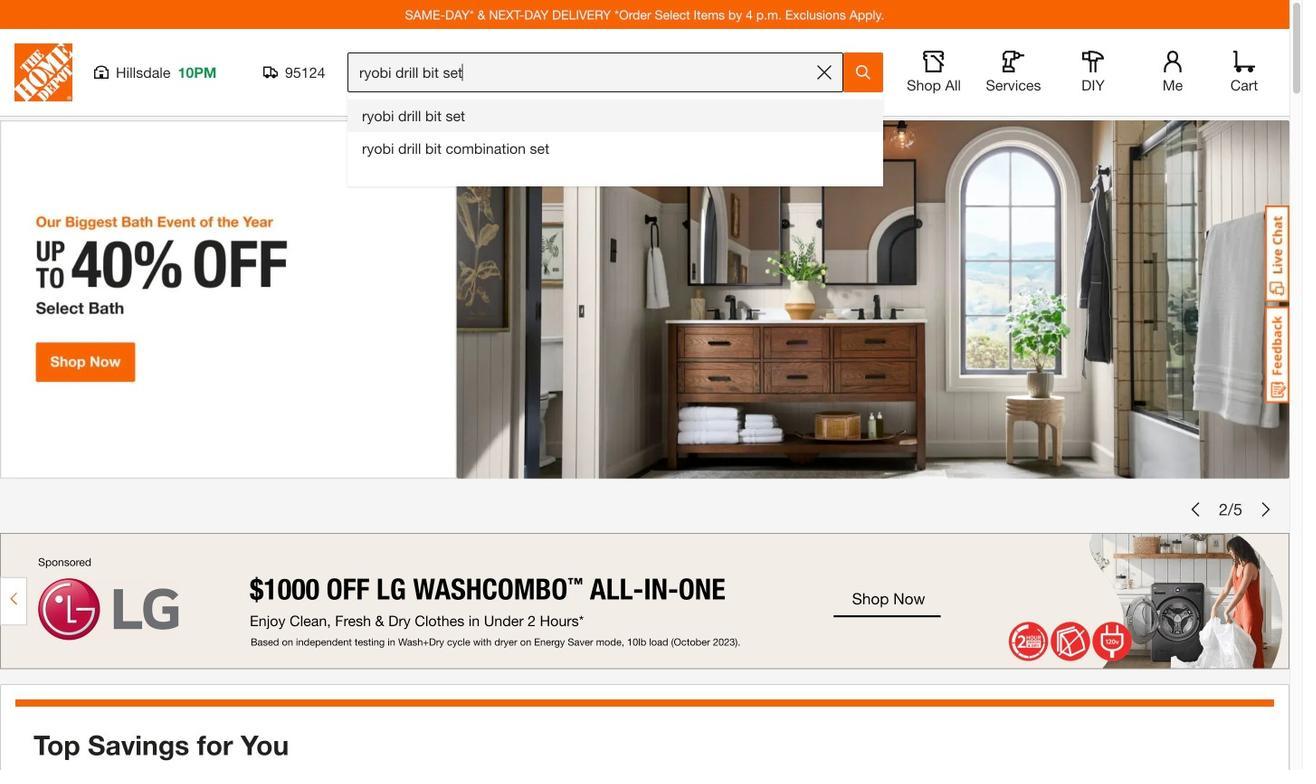 Task type: locate. For each thing, give the bounding box(es) containing it.
menu
[[348, 92, 884, 172]]

next slide image
[[1259, 503, 1274, 517]]



Task type: vqa. For each thing, say whether or not it's contained in the screenshot.
28211 button
no



Task type: describe. For each thing, give the bounding box(es) containing it.
previous slide image
[[1189, 503, 1203, 517]]

clear field icon image
[[818, 65, 832, 80]]

feedback link image
[[1266, 306, 1290, 404]]

the home depot logo image
[[14, 43, 72, 101]]

our biggest bath event of the year up to 40% off select bath image
[[0, 120, 1290, 479]]

What can we help you find today? search field
[[359, 53, 810, 91]]

live chat image
[[1266, 206, 1290, 302]]



